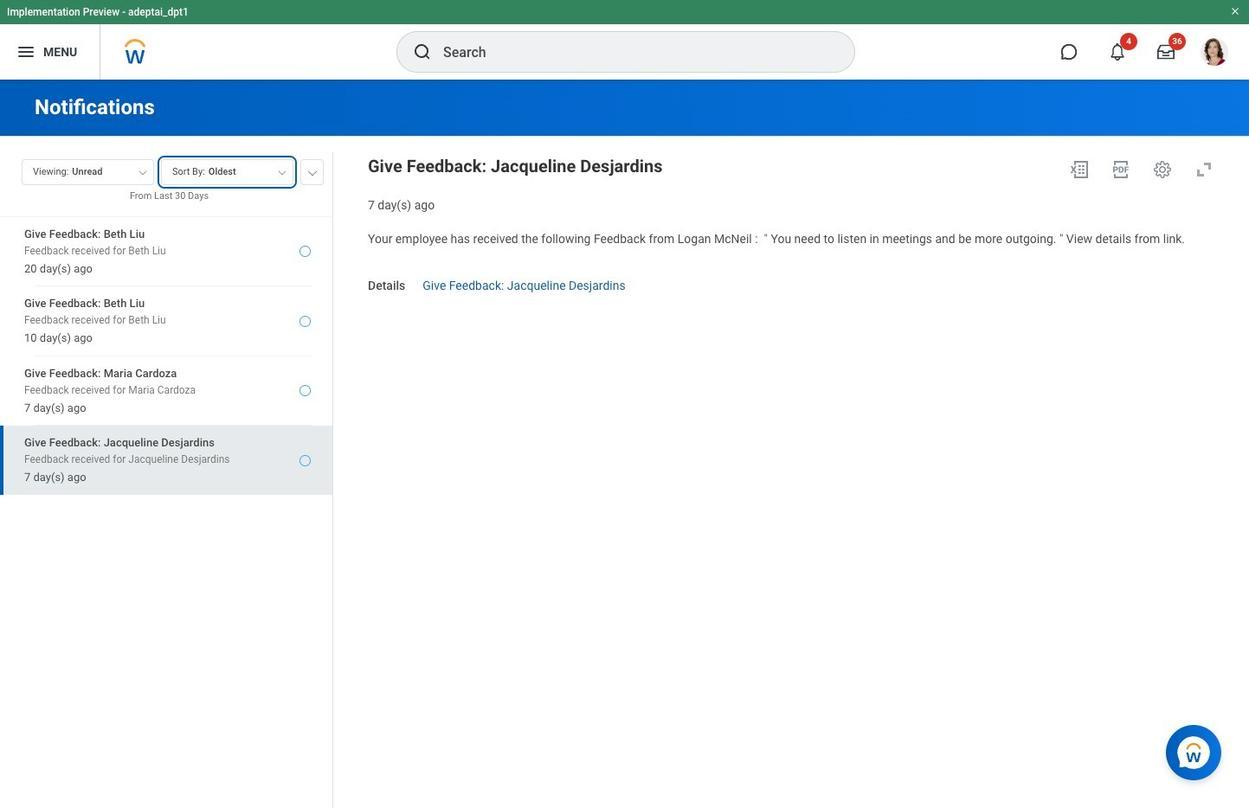 Task type: locate. For each thing, give the bounding box(es) containing it.
task actions image
[[1152, 159, 1173, 180]]

justify image
[[16, 42, 36, 62]]

mark read image
[[300, 246, 311, 258]]

2 vertical spatial mark read image
[[300, 455, 311, 467]]

inbox items list box
[[0, 216, 332, 809]]

1 mark read image from the top
[[300, 316, 311, 327]]

mark read image
[[300, 316, 311, 327], [300, 386, 311, 397], [300, 455, 311, 467]]

tab panel
[[0, 151, 332, 809]]

region
[[368, 152, 1221, 214]]

more image
[[307, 167, 318, 176]]

1 vertical spatial mark read image
[[300, 386, 311, 397]]

main content
[[0, 80, 1249, 809]]

0 vertical spatial mark read image
[[300, 316, 311, 327]]

view printable version (pdf) image
[[1111, 159, 1131, 180]]

banner
[[0, 0, 1249, 80]]

3 mark read image from the top
[[300, 455, 311, 467]]



Task type: vqa. For each thing, say whether or not it's contained in the screenshot.
the View
no



Task type: describe. For each thing, give the bounding box(es) containing it.
fullscreen image
[[1194, 159, 1215, 180]]

inbox large image
[[1157, 43, 1175, 61]]

export to excel image
[[1069, 159, 1090, 180]]

notifications large image
[[1109, 43, 1126, 61]]

2 mark read image from the top
[[300, 386, 311, 397]]

profile logan mcneil image
[[1201, 38, 1228, 69]]

close environment banner image
[[1230, 6, 1240, 16]]

Search Workday  search field
[[443, 33, 819, 71]]

search image
[[412, 42, 433, 62]]



